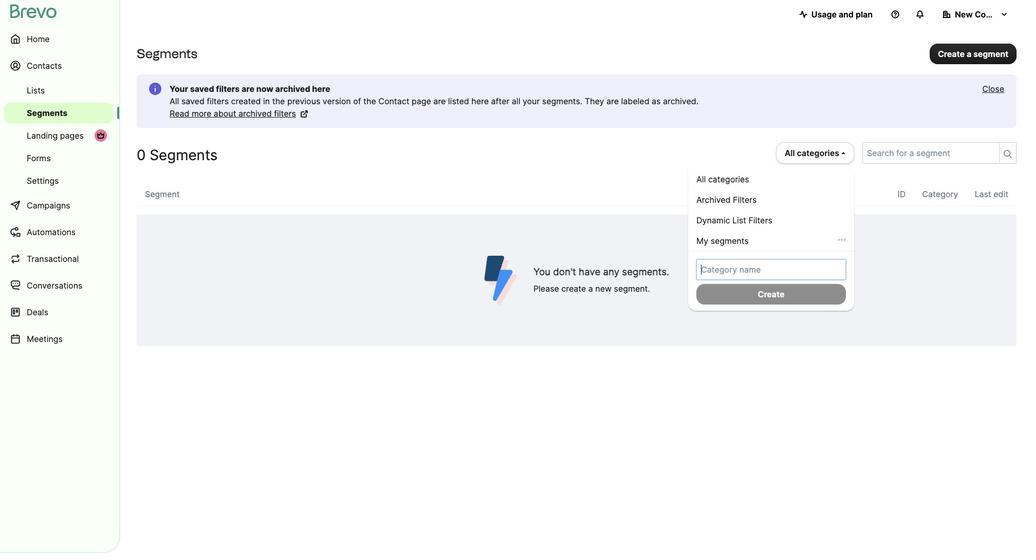 Task type: describe. For each thing, give the bounding box(es) containing it.
deals
[[27, 307, 48, 318]]

0 segments
[[137, 147, 218, 164]]

new
[[596, 284, 612, 294]]

usage and plan button
[[791, 4, 881, 25]]

please create a new segment.
[[534, 284, 650, 294]]

conversations link
[[4, 274, 113, 298]]

contacts
[[27, 61, 62, 71]]

0 vertical spatial saved
[[190, 84, 214, 94]]

your saved filters are now archived here all saved filters created in the previous version of the contact page are listed here after all your segments. they are labeled as archived.
[[170, 84, 699, 106]]

as
[[652, 96, 661, 106]]

2 vertical spatial segments
[[150, 147, 218, 164]]

edit
[[994, 189, 1009, 200]]

Search for a segment search field
[[863, 143, 996, 164]]

segment
[[145, 189, 180, 200]]

you
[[534, 266, 551, 278]]

more
[[192, 108, 212, 119]]

contacts link
[[4, 53, 113, 78]]

segment.
[[614, 284, 650, 294]]

0 horizontal spatial here
[[312, 84, 330, 94]]

landing
[[27, 131, 58, 141]]

contact
[[379, 96, 410, 106]]

segment
[[974, 49, 1009, 59]]

new company
[[955, 9, 1013, 20]]

1 horizontal spatial all
[[697, 174, 706, 185]]

create for create
[[758, 289, 785, 300]]

0 vertical spatial filters
[[733, 195, 757, 205]]

1 vertical spatial saved
[[181, 96, 205, 106]]

home
[[27, 34, 50, 44]]

all inside "your saved filters are now archived here all saved filters created in the previous version of the contact page are listed here after all your segments. they are labeled as archived."
[[170, 96, 179, 106]]

search button
[[1000, 143, 1017, 163]]

don't
[[553, 266, 576, 278]]

read more about archived filters link
[[170, 107, 308, 120]]

created
[[231, 96, 261, 106]]

read
[[170, 108, 189, 119]]

id
[[898, 189, 906, 200]]

segments inside "link"
[[27, 108, 68, 118]]

usage and plan
[[812, 9, 873, 20]]

have
[[579, 266, 601, 278]]

all inside button
[[785, 148, 795, 158]]

settings
[[27, 176, 59, 186]]

1 horizontal spatial are
[[434, 96, 446, 106]]

conversations
[[27, 281, 82, 291]]

a inside button
[[967, 49, 972, 59]]

campaigns
[[27, 201, 70, 211]]

meetings link
[[4, 327, 113, 352]]

of
[[353, 96, 361, 106]]

create a segment button
[[930, 43, 1017, 64]]

archived filters
[[697, 195, 757, 205]]

categories inside all categories button
[[797, 148, 840, 158]]

0 vertical spatial filters
[[216, 84, 240, 94]]

1 vertical spatial filters
[[207, 96, 229, 106]]

page
[[412, 96, 431, 106]]

automations
[[27, 227, 76, 238]]

all categories button
[[776, 142, 855, 164]]

left___rvooi image
[[97, 132, 105, 140]]

my segments
[[697, 236, 749, 246]]

0 horizontal spatial archived
[[239, 108, 272, 119]]

company
[[975, 9, 1013, 20]]

0 vertical spatial segments
[[137, 46, 198, 61]]

all
[[512, 96, 521, 106]]

landing pages link
[[4, 125, 113, 146]]

1 vertical spatial a
[[589, 284, 593, 294]]

you don't have any segments.
[[534, 266, 670, 278]]

1 vertical spatial all categories
[[697, 174, 750, 185]]

category
[[923, 189, 959, 200]]

and
[[839, 9, 854, 20]]



Task type: locate. For each thing, give the bounding box(es) containing it.
create
[[562, 284, 586, 294]]

your
[[170, 84, 188, 94]]

please
[[534, 284, 559, 294]]

segments down read
[[150, 147, 218, 164]]

in
[[263, 96, 270, 106]]

0 horizontal spatial are
[[242, 84, 255, 94]]

close
[[983, 84, 1005, 94]]

0 horizontal spatial a
[[589, 284, 593, 294]]

filters down "previous"
[[274, 108, 296, 119]]

0 horizontal spatial create
[[758, 289, 785, 300]]

1 horizontal spatial here
[[472, 96, 489, 106]]

the right of
[[364, 96, 376, 106]]

close link
[[983, 83, 1005, 95]]

1 horizontal spatial all categories
[[785, 148, 840, 158]]

dynamic list filters
[[697, 215, 773, 226]]

alert containing your saved filters are now archived here
[[137, 75, 1017, 128]]

archived inside "your saved filters are now archived here all saved filters created in the previous version of the contact page are listed here after all your segments. they are labeled as archived."
[[275, 84, 310, 94]]

settings link
[[4, 171, 113, 191]]

2 vertical spatial all
[[697, 174, 706, 185]]

0
[[137, 147, 146, 164]]

1 vertical spatial all
[[785, 148, 795, 158]]

2 vertical spatial filters
[[274, 108, 296, 119]]

archived up "previous"
[[275, 84, 310, 94]]

usage
[[812, 9, 837, 20]]

lists
[[27, 85, 45, 96]]

archived.
[[663, 96, 699, 106]]

are
[[242, 84, 255, 94], [434, 96, 446, 106], [607, 96, 619, 106]]

2 horizontal spatial are
[[607, 96, 619, 106]]

1 vertical spatial segments
[[27, 108, 68, 118]]

search image
[[1004, 150, 1012, 158]]

create button
[[697, 284, 846, 305]]

segments up landing at the left top
[[27, 108, 68, 118]]

1 vertical spatial here
[[472, 96, 489, 106]]

filters up the about
[[207, 96, 229, 106]]

create inside 'button'
[[758, 289, 785, 300]]

1 vertical spatial create
[[758, 289, 785, 300]]

here left after on the left top
[[472, 96, 489, 106]]

are right page
[[434, 96, 446, 106]]

segments up your
[[137, 46, 198, 61]]

archived
[[697, 195, 731, 205]]

the right in
[[272, 96, 285, 106]]

campaigns link
[[4, 193, 113, 218]]

1 horizontal spatial categories
[[797, 148, 840, 158]]

transactional
[[27, 254, 79, 264]]

0 horizontal spatial all
[[170, 96, 179, 106]]

list
[[733, 215, 747, 226]]

create
[[938, 49, 965, 59], [758, 289, 785, 300]]

segments. right your
[[542, 96, 583, 106]]

all categories inside all categories button
[[785, 148, 840, 158]]

1 horizontal spatial create
[[938, 49, 965, 59]]

1 horizontal spatial archived
[[275, 84, 310, 94]]

a left the new
[[589, 284, 593, 294]]

landing pages
[[27, 131, 84, 141]]

0 horizontal spatial categories
[[709, 174, 750, 185]]

deals link
[[4, 300, 113, 325]]

last
[[975, 189, 992, 200]]

saved right your
[[190, 84, 214, 94]]

1 horizontal spatial segments.
[[622, 266, 670, 278]]

previous
[[287, 96, 321, 106]]

plan
[[856, 9, 873, 20]]

saved
[[190, 84, 214, 94], [181, 96, 205, 106]]

all categories
[[785, 148, 840, 158], [697, 174, 750, 185]]

after
[[491, 96, 510, 106]]

alert
[[137, 75, 1017, 128]]

my
[[697, 236, 709, 246]]

they
[[585, 96, 604, 106]]

home link
[[4, 27, 113, 51]]

here up version
[[312, 84, 330, 94]]

archived down created
[[239, 108, 272, 119]]

version
[[323, 96, 351, 106]]

create inside button
[[938, 49, 965, 59]]

filters up created
[[216, 84, 240, 94]]

meetings
[[27, 334, 63, 345]]

the
[[272, 96, 285, 106], [364, 96, 376, 106]]

segments
[[711, 236, 749, 246]]

new
[[955, 9, 973, 20]]

1 vertical spatial segments.
[[622, 266, 670, 278]]

forms link
[[4, 148, 113, 169]]

archived
[[275, 84, 310, 94], [239, 108, 272, 119]]

filters up list
[[733, 195, 757, 205]]

read more about archived filters
[[170, 108, 296, 119]]

dynamic
[[697, 215, 730, 226]]

1 vertical spatial filters
[[749, 215, 773, 226]]

0 horizontal spatial all categories
[[697, 174, 750, 185]]

transactional link
[[4, 247, 113, 272]]

any
[[603, 266, 620, 278]]

are up created
[[242, 84, 255, 94]]

labeled
[[621, 96, 650, 106]]

segments.
[[542, 96, 583, 106], [622, 266, 670, 278]]

segments link
[[4, 103, 113, 123]]

0 vertical spatial archived
[[275, 84, 310, 94]]

are right they
[[607, 96, 619, 106]]

last edit
[[975, 189, 1009, 200]]

0 vertical spatial create
[[938, 49, 965, 59]]

1 vertical spatial categories
[[709, 174, 750, 185]]

0 vertical spatial categories
[[797, 148, 840, 158]]

0 vertical spatial all
[[170, 96, 179, 106]]

1 vertical spatial archived
[[239, 108, 272, 119]]

create for create a segment
[[938, 49, 965, 59]]

forms
[[27, 153, 51, 164]]

filters right list
[[749, 215, 773, 226]]

pages
[[60, 131, 84, 141]]

1 the from the left
[[272, 96, 285, 106]]

now
[[256, 84, 274, 94]]

create a segment
[[938, 49, 1009, 59]]

filters
[[733, 195, 757, 205], [749, 215, 773, 226]]

0 horizontal spatial the
[[272, 96, 285, 106]]

1 horizontal spatial a
[[967, 49, 972, 59]]

segments. inside "your saved filters are now archived here all saved filters created in the previous version of the contact page are listed here after all your segments. they are labeled as archived."
[[542, 96, 583, 106]]

here
[[312, 84, 330, 94], [472, 96, 489, 106]]

filters
[[216, 84, 240, 94], [207, 96, 229, 106], [274, 108, 296, 119]]

saved up more
[[181, 96, 205, 106]]

automations link
[[4, 220, 113, 245]]

1 horizontal spatial the
[[364, 96, 376, 106]]

your
[[523, 96, 540, 106]]

2 the from the left
[[364, 96, 376, 106]]

about
[[214, 108, 236, 119]]

0 vertical spatial here
[[312, 84, 330, 94]]

0 vertical spatial all categories
[[785, 148, 840, 158]]

all
[[170, 96, 179, 106], [785, 148, 795, 158], [697, 174, 706, 185]]

lists link
[[4, 80, 113, 101]]

listed
[[448, 96, 469, 106]]

segments
[[137, 46, 198, 61], [27, 108, 68, 118], [150, 147, 218, 164]]

categories
[[797, 148, 840, 158], [709, 174, 750, 185]]

0 vertical spatial a
[[967, 49, 972, 59]]

a left the 'segment'
[[967, 49, 972, 59]]

0 vertical spatial segments.
[[542, 96, 583, 106]]

new company button
[[935, 4, 1017, 25]]

2 horizontal spatial all
[[785, 148, 795, 158]]

segments. up segment.
[[622, 266, 670, 278]]

0 horizontal spatial segments.
[[542, 96, 583, 106]]



Task type: vqa. For each thing, say whether or not it's contained in the screenshot.
Design corresponding to Design
no



